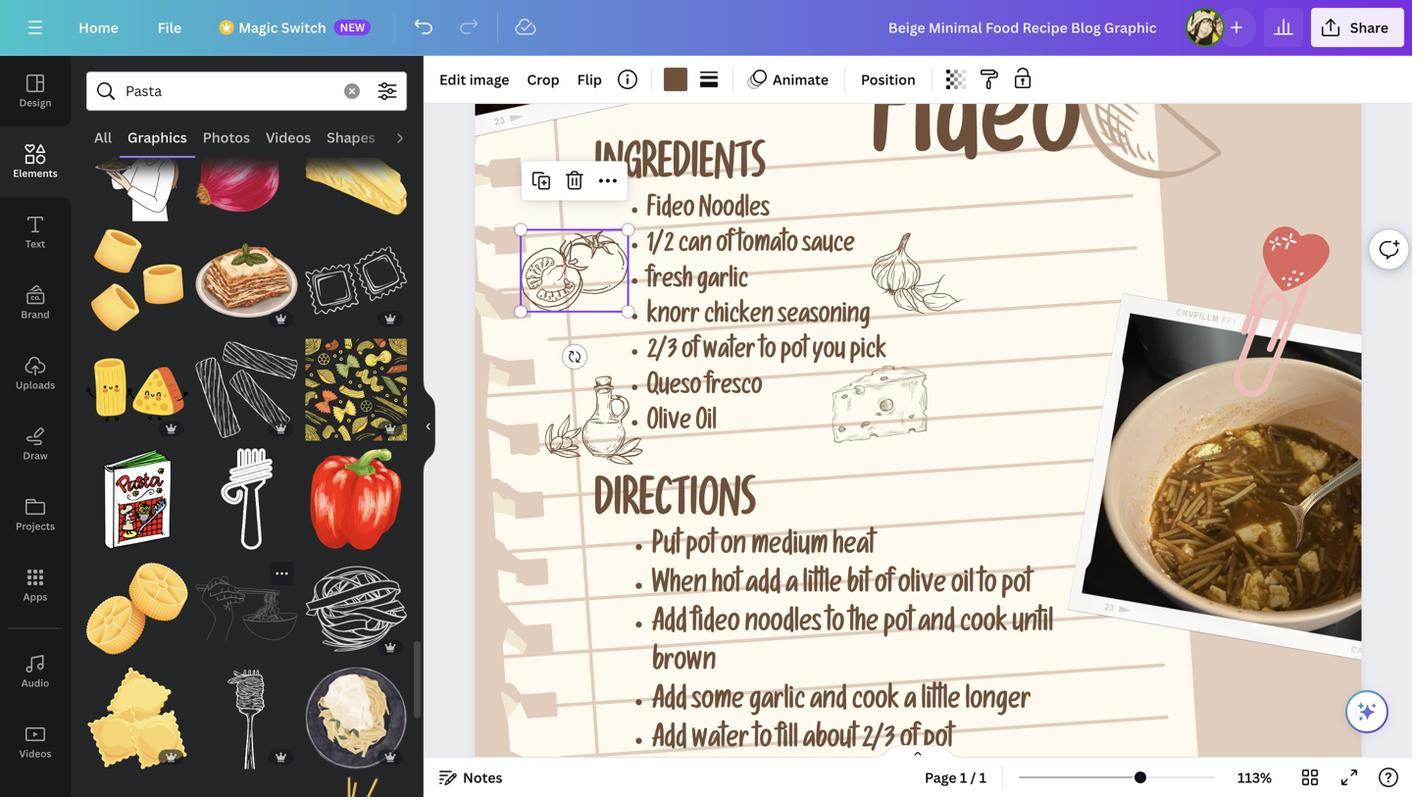 Task type: vqa. For each thing, say whether or not it's contained in the screenshot.
Share dropdown button
yes



Task type: describe. For each thing, give the bounding box(es) containing it.
cookbook paste image
[[86, 449, 188, 550]]

cream pasta illustration image
[[305, 668, 407, 769]]

apps
[[23, 590, 47, 604]]

of down 'add some garlic and cook a little longer'
[[900, 728, 919, 757]]

oil
[[696, 411, 717, 438]]

on
[[721, 534, 746, 563]]

projects button
[[0, 480, 71, 550]]

add for add water to fill about 2/3 of pot
[[652, 728, 687, 757]]

pot up until
[[1002, 573, 1032, 602]]

put pot on medium heat
[[652, 534, 875, 563]]

fideo noodles 1/2 can of tomato sauce
[[647, 199, 855, 261]]

add fideo noodles to the pot and cook until brown
[[652, 612, 1054, 680]]

add
[[746, 573, 781, 602]]

noodles
[[699, 199, 770, 225]]

crop button
[[519, 64, 568, 95]]

share
[[1351, 18, 1389, 37]]

design
[[19, 96, 52, 109]]

1 vertical spatial and
[[810, 689, 847, 718]]

magic switch
[[239, 18, 326, 37]]

the
[[849, 612, 879, 641]]

heat
[[833, 534, 875, 563]]

page 1 / 1
[[925, 768, 987, 787]]

edit image button
[[432, 64, 517, 95]]

pick
[[850, 340, 887, 367]]

apps button
[[0, 550, 71, 621]]

flip
[[577, 70, 602, 89]]

main menu bar
[[0, 0, 1412, 56]]

to right oil
[[979, 573, 997, 602]]

notes button
[[432, 762, 510, 794]]

#725039 image
[[664, 68, 688, 91]]

longer
[[966, 689, 1031, 718]]

italian cuisine food isolated ravioli square pasta image
[[86, 668, 188, 769]]

of inside knorr chicken seasoning 2/3 of water to pot you pick queso fresco olive oil
[[682, 340, 699, 367]]

lasagna image
[[196, 230, 298, 331]]

uploads
[[16, 379, 55, 392]]

0 horizontal spatial a
[[786, 573, 798, 602]]

audio inside side panel tab list
[[21, 677, 49, 690]]

photos
[[203, 128, 250, 147]]

Search elements search field
[[126, 73, 333, 110]]

home link
[[63, 8, 134, 47]]

page
[[925, 768, 957, 787]]

woman stands with plate of spaghetti in hands and eats italian dish enjoying taste of pasta image
[[86, 120, 188, 222]]

flip button
[[570, 64, 610, 95]]

about
[[803, 728, 857, 757]]

hot
[[712, 573, 741, 602]]

0 vertical spatial garlic
[[697, 270, 748, 296]]

add some garlic and cook a little longer
[[652, 689, 1031, 718]]

magic
[[239, 18, 278, 37]]

edit
[[439, 70, 466, 89]]

all
[[94, 128, 112, 147]]

cook inside add fideo noodles to the pot and cook until brown
[[960, 612, 1008, 641]]

painterly parmesan cheese image
[[305, 120, 407, 222]]

elements button
[[0, 127, 71, 197]]

draw
[[23, 449, 48, 462]]

oil
[[951, 573, 974, 602]]

draw button
[[0, 409, 71, 480]]

sauce
[[803, 234, 855, 261]]

crop
[[527, 70, 560, 89]]

graphics button
[[120, 119, 195, 156]]

2/3 inside knorr chicken seasoning 2/3 of water to pot you pick queso fresco olive oil
[[647, 340, 678, 367]]

olive
[[647, 411, 691, 438]]

all button
[[86, 119, 120, 156]]

hide image
[[423, 380, 435, 474]]

shapes button
[[319, 119, 383, 156]]

1 vertical spatial water
[[692, 728, 749, 757]]

brand
[[21, 308, 50, 321]]

position button
[[853, 64, 924, 95]]

1 vertical spatial audio button
[[0, 637, 71, 707]]

graphics
[[128, 128, 187, 147]]

share button
[[1311, 8, 1405, 47]]

113%
[[1238, 768, 1272, 787]]

uploads button
[[0, 338, 71, 409]]

different kinds of pasta seamless pattern image
[[305, 339, 407, 441]]

1 vertical spatial videos button
[[0, 707, 71, 778]]

1 horizontal spatial little
[[922, 689, 961, 718]]

brand button
[[0, 268, 71, 338]]

until
[[1012, 612, 1054, 641]]

videos inside side panel tab list
[[19, 747, 51, 761]]

fill
[[777, 728, 798, 757]]

put
[[652, 534, 681, 563]]

shapes
[[327, 128, 375, 147]]

water inside knorr chicken seasoning 2/3 of water to pot you pick queso fresco olive oil
[[703, 340, 756, 367]]

notes
[[463, 768, 503, 787]]

knorr chicken seasoning 2/3 of water to pot you pick queso fresco olive oil
[[647, 305, 887, 438]]



Task type: locate. For each thing, give the bounding box(es) containing it.
animate button
[[741, 64, 837, 95]]

design button
[[0, 56, 71, 127]]

add
[[652, 612, 687, 641], [652, 689, 687, 718], [652, 728, 687, 757]]

1 vertical spatial 2/3
[[862, 728, 895, 757]]

text
[[25, 237, 45, 251]]

edit image
[[439, 70, 509, 89]]

1
[[960, 768, 967, 787], [980, 768, 987, 787]]

2/3 down knorr
[[647, 340, 678, 367]]

fresh
[[647, 270, 693, 296]]

photos button
[[195, 119, 258, 156]]

1 vertical spatial a
[[904, 689, 917, 718]]

113% button
[[1223, 762, 1287, 794]]

garlic
[[697, 270, 748, 296], [749, 689, 805, 718]]

of right bit
[[875, 573, 894, 602]]

garlic up fill
[[749, 689, 805, 718]]

little left bit
[[803, 573, 842, 602]]

pot left on
[[686, 534, 716, 563]]

image
[[470, 70, 509, 89]]

1 vertical spatial fideo
[[647, 199, 695, 225]]

0 vertical spatial audio
[[391, 128, 430, 147]]

to inside knorr chicken seasoning 2/3 of water to pot you pick queso fresco olive oil
[[760, 340, 776, 367]]

modern geometric ditalini pasta noodle image
[[86, 230, 188, 331]]

fresh garlic
[[647, 270, 748, 296]]

0 horizontal spatial 1
[[960, 768, 967, 787]]

1 vertical spatial cook
[[852, 689, 900, 718]]

1 horizontal spatial and
[[918, 612, 955, 641]]

noodles
[[745, 612, 822, 641]]

painterly red onion image
[[196, 120, 298, 222]]

1 vertical spatial audio
[[21, 677, 49, 690]]

cook up about
[[852, 689, 900, 718]]

directions
[[594, 484, 756, 531]]

show pages image
[[871, 744, 965, 760]]

0 vertical spatial water
[[703, 340, 756, 367]]

to down 'chicken'
[[760, 340, 776, 367]]

0 horizontal spatial fideo
[[647, 199, 695, 225]]

1 horizontal spatial cook
[[960, 612, 1008, 641]]

pot inside add fideo noodles to the pot and cook until brown
[[884, 612, 914, 641]]

0 horizontal spatial audio
[[21, 677, 49, 690]]

pot left the "you"
[[781, 340, 808, 367]]

/
[[971, 768, 976, 787]]

water
[[703, 340, 756, 367], [692, 728, 749, 757]]

2 vertical spatial add
[[652, 728, 687, 757]]

#725039 image
[[664, 68, 688, 91]]

seasoning
[[778, 305, 871, 332]]

modern geometric bucatini pasta noodle image
[[305, 777, 407, 797]]

pot up page
[[924, 728, 954, 757]]

olive oil hand drawn image
[[545, 376, 644, 465]]

audio right shapes button
[[391, 128, 430, 147]]

fideo for fideo noodles 1/2 can of tomato sauce
[[647, 199, 695, 225]]

garlic up 'chicken'
[[697, 270, 748, 296]]

switch
[[281, 18, 326, 37]]

0 horizontal spatial little
[[803, 573, 842, 602]]

elements
[[13, 167, 58, 180]]

add water to fill about 2/3 of pot
[[652, 728, 954, 757]]

position
[[861, 70, 916, 89]]

0 vertical spatial cook
[[960, 612, 1008, 641]]

0 horizontal spatial and
[[810, 689, 847, 718]]

queso
[[647, 376, 702, 403]]

new
[[340, 20, 365, 34]]

a up show pages image
[[904, 689, 917, 718]]

0 vertical spatial audio button
[[383, 119, 438, 156]]

canva assistant image
[[1356, 700, 1379, 724]]

fideo for fideo
[[872, 77, 1081, 193]]

0 horizontal spatial cook
[[852, 689, 900, 718]]

cook
[[960, 612, 1008, 641], [852, 689, 900, 718]]

side panel tab list
[[0, 56, 71, 797]]

and up about
[[810, 689, 847, 718]]

add for add some garlic and cook a little longer
[[652, 689, 687, 718]]

1 1 from the left
[[960, 768, 967, 787]]

pot inside knorr chicken seasoning 2/3 of water to pot you pick queso fresco olive oil
[[781, 340, 808, 367]]

when
[[652, 573, 707, 602]]

audio button down the apps
[[0, 637, 71, 707]]

1 horizontal spatial audio
[[391, 128, 430, 147]]

audio button
[[383, 119, 438, 156], [0, 637, 71, 707]]

0 vertical spatial 2/3
[[647, 340, 678, 367]]

chicken
[[704, 305, 774, 332]]

a
[[786, 573, 798, 602], [904, 689, 917, 718]]

audio button right shapes
[[383, 119, 438, 156]]

fresco
[[706, 376, 763, 403]]

water up fresco
[[703, 340, 756, 367]]

cook down oil
[[960, 612, 1008, 641]]

add inside add fideo noodles to the pot and cook until brown
[[652, 612, 687, 641]]

1 vertical spatial add
[[652, 689, 687, 718]]

painterly bell pepper image
[[305, 449, 407, 550]]

3 add from the top
[[652, 728, 687, 757]]

2 add from the top
[[652, 689, 687, 718]]

videos button
[[258, 119, 319, 156], [0, 707, 71, 778]]

olive
[[898, 573, 947, 602]]

0 horizontal spatial videos
[[19, 747, 51, 761]]

a right add
[[786, 573, 798, 602]]

2/3
[[647, 340, 678, 367], [862, 728, 895, 757]]

bit
[[847, 573, 870, 602]]

little
[[803, 573, 842, 602], [922, 689, 961, 718]]

knorr
[[647, 305, 700, 332]]

and down olive
[[918, 612, 955, 641]]

fideo inside fideo noodles 1/2 can of tomato sauce
[[647, 199, 695, 225]]

0 vertical spatial a
[[786, 573, 798, 602]]

and
[[918, 612, 955, 641], [810, 689, 847, 718]]

0 vertical spatial videos button
[[258, 119, 319, 156]]

1 vertical spatial little
[[922, 689, 961, 718]]

of up queso
[[682, 340, 699, 367]]

of
[[716, 234, 733, 261], [682, 340, 699, 367], [875, 573, 894, 602], [900, 728, 919, 757]]

0 vertical spatial little
[[803, 573, 842, 602]]

little up show pages image
[[922, 689, 961, 718]]

audio down the apps
[[21, 677, 49, 690]]

of inside fideo noodles 1/2 can of tomato sauce
[[716, 234, 733, 261]]

1 right /
[[980, 768, 987, 787]]

group
[[86, 120, 188, 222], [196, 120, 298, 222], [305, 120, 407, 222], [86, 218, 188, 331], [305, 218, 407, 331], [196, 230, 298, 331], [196, 327, 298, 441], [305, 327, 407, 441], [86, 339, 188, 441], [86, 437, 188, 550], [196, 437, 298, 550], [305, 437, 407, 550], [86, 546, 188, 660], [305, 546, 407, 660], [196, 558, 298, 660], [305, 656, 407, 769], [86, 668, 188, 769], [196, 668, 298, 769], [161, 765, 184, 789], [270, 765, 294, 789], [305, 765, 407, 797]]

1 horizontal spatial videos button
[[258, 119, 319, 156]]

0 horizontal spatial 2/3
[[647, 340, 678, 367]]

1 horizontal spatial videos
[[266, 128, 311, 147]]

pot
[[781, 340, 808, 367], [686, 534, 716, 563], [1002, 573, 1032, 602], [884, 612, 914, 641], [924, 728, 954, 757]]

projects
[[16, 520, 55, 533]]

when hot add a little bit of olive oil to pot
[[652, 573, 1032, 602]]

2 1 from the left
[[980, 768, 987, 787]]

brown
[[652, 651, 716, 680]]

to inside add fideo noodles to the pot and cook until brown
[[827, 612, 845, 641]]

0 vertical spatial and
[[918, 612, 955, 641]]

pot right the
[[884, 612, 914, 641]]

0 vertical spatial fideo
[[872, 77, 1081, 193]]

to left the
[[827, 612, 845, 641]]

file
[[158, 18, 182, 37]]

add for add fideo noodles to the pot and cook until brown
[[652, 612, 687, 641]]

1 vertical spatial videos
[[19, 747, 51, 761]]

tomato
[[738, 234, 798, 261]]

you
[[812, 340, 846, 367]]

fideo
[[872, 77, 1081, 193], [647, 199, 695, 225]]

1 vertical spatial garlic
[[749, 689, 805, 718]]

videos
[[266, 128, 311, 147], [19, 747, 51, 761]]

audio
[[391, 128, 430, 147], [21, 677, 49, 690]]

fideo
[[692, 612, 740, 641]]

0 vertical spatial add
[[652, 612, 687, 641]]

to left fill
[[754, 728, 772, 757]]

1 left /
[[960, 768, 967, 787]]

and inside add fideo noodles to the pot and cook until brown
[[918, 612, 955, 641]]

Design title text field
[[873, 8, 1178, 47]]

1 horizontal spatial 2/3
[[862, 728, 895, 757]]

0 horizontal spatial audio button
[[0, 637, 71, 707]]

1 add from the top
[[652, 612, 687, 641]]

water down some
[[692, 728, 749, 757]]

1 horizontal spatial fideo
[[872, 77, 1081, 193]]

can
[[679, 234, 712, 261]]

text button
[[0, 197, 71, 268]]

modern geometric rotelli pasta noodle image
[[86, 558, 188, 660]]

file button
[[142, 8, 197, 47]]

1/2
[[647, 234, 674, 261]]

home
[[78, 18, 118, 37]]

0 horizontal spatial videos button
[[0, 707, 71, 778]]

0 vertical spatial videos
[[266, 128, 311, 147]]

1 horizontal spatial audio button
[[383, 119, 438, 156]]

ingredients
[[594, 149, 766, 192]]

some
[[692, 689, 745, 718]]

animate
[[773, 70, 829, 89]]

medium
[[751, 534, 828, 563]]

2/3 right about
[[862, 728, 895, 757]]

1 horizontal spatial a
[[904, 689, 917, 718]]

of right can
[[716, 234, 733, 261]]

1 horizontal spatial 1
[[980, 768, 987, 787]]

cartoon pasta and cheese image
[[86, 339, 188, 441]]



